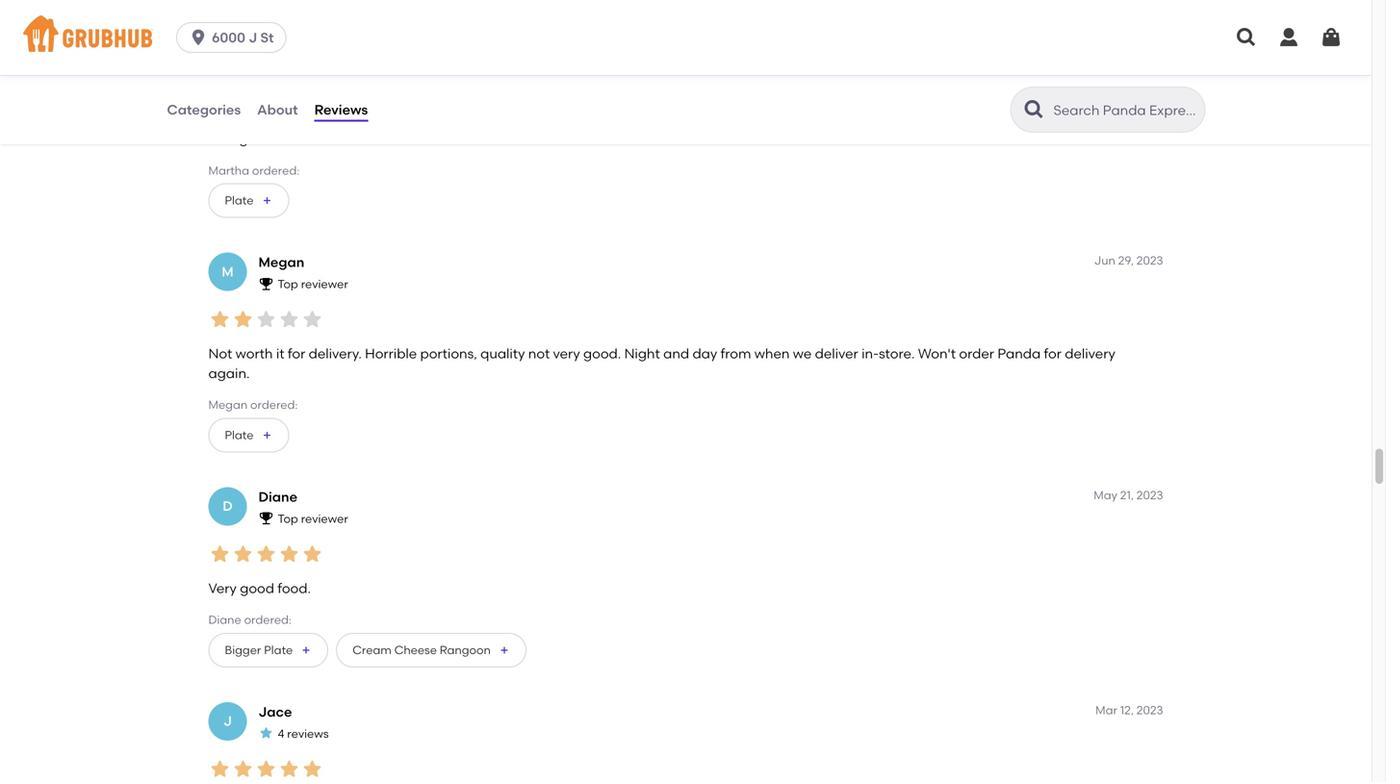 Task type: locate. For each thing, give the bounding box(es) containing it.
martha
[[258, 39, 307, 55], [208, 163, 249, 177]]

diane ordered:
[[208, 613, 292, 627]]

m down the 6000
[[222, 49, 234, 65]]

top for diane
[[278, 512, 298, 526]]

review
[[285, 62, 321, 76]]

1 vertical spatial good
[[240, 580, 274, 597]]

1 plate button from the top
[[208, 183, 289, 218]]

search icon image
[[1023, 98, 1046, 121]]

fast
[[208, 130, 236, 147]]

plus icon image for bigger plate button
[[301, 645, 312, 656]]

1 horizontal spatial svg image
[[1320, 26, 1343, 49]]

2 vertical spatial plate
[[264, 643, 293, 657]]

2 for from the left
[[1044, 346, 1062, 362]]

0 vertical spatial martha
[[258, 39, 307, 55]]

2 2023 from the top
[[1137, 488, 1163, 502]]

plate button for good
[[208, 183, 289, 218]]

2 top from the top
[[278, 512, 298, 526]]

diane right d at the bottom
[[258, 489, 297, 505]]

0 vertical spatial plate
[[225, 194, 254, 208]]

plus icon image inside bigger plate button
[[301, 645, 312, 656]]

1 vertical spatial 2023
[[1137, 488, 1163, 502]]

0 vertical spatial m
[[222, 49, 234, 65]]

diane for diane
[[258, 489, 297, 505]]

very
[[208, 580, 237, 597]]

top reviewer for diane
[[278, 512, 348, 526]]

categories button
[[166, 75, 242, 144]]

ordered: down food
[[252, 163, 300, 177]]

ordered: for food.
[[244, 613, 292, 627]]

1 review
[[278, 62, 321, 76]]

star icon image
[[258, 61, 274, 76], [208, 93, 232, 116], [232, 93, 255, 116], [255, 93, 278, 116], [278, 93, 301, 116], [301, 93, 324, 116], [208, 308, 232, 331], [232, 308, 255, 331], [255, 308, 278, 331], [278, 308, 301, 331], [301, 308, 324, 331], [208, 543, 232, 566], [232, 543, 255, 566], [255, 543, 278, 566], [278, 543, 301, 566], [301, 543, 324, 566], [258, 726, 274, 741], [208, 758, 232, 781], [232, 758, 255, 781], [255, 758, 278, 781], [278, 758, 301, 781], [301, 758, 324, 781]]

categories
[[167, 101, 241, 118]]

plus icon image right rangoon at bottom
[[498, 645, 510, 656]]

may 21, 2023
[[1094, 488, 1163, 502]]

0 vertical spatial top reviewer
[[278, 277, 348, 291]]

1 vertical spatial martha
[[208, 163, 249, 177]]

plus icon image inside cream cheese rangoon button
[[498, 645, 510, 656]]

0 horizontal spatial megan
[[208, 398, 248, 412]]

2 vertical spatial 2023
[[1137, 704, 1163, 718]]

cream cheese rangoon button
[[336, 633, 526, 668]]

2023
[[1137, 254, 1163, 268], [1137, 488, 1163, 502], [1137, 704, 1163, 718]]

plate button for worth
[[208, 418, 289, 453]]

1 vertical spatial megan
[[208, 398, 248, 412]]

2 trophy icon image from the top
[[258, 511, 274, 526]]

reviewer up food.
[[301, 512, 348, 526]]

0 vertical spatial reviewer
[[301, 277, 348, 291]]

1 reviewer from the top
[[301, 277, 348, 291]]

top reviewer up food.
[[278, 512, 348, 526]]

2 vertical spatial ordered:
[[244, 613, 292, 627]]

2023 right the 12,
[[1137, 704, 1163, 718]]

plate down megan ordered:
[[225, 428, 254, 442]]

bigger plate button
[[208, 633, 328, 668]]

reviewer up delivery.
[[301, 277, 348, 291]]

jun
[[1094, 254, 1116, 268]]

night
[[624, 346, 660, 362]]

0 horizontal spatial diane
[[208, 613, 241, 627]]

cream cheese rangoon
[[353, 643, 491, 657]]

1 horizontal spatial svg image
[[1235, 26, 1258, 49]]

megan
[[258, 254, 304, 271], [208, 398, 248, 412]]

rangoon
[[440, 643, 491, 657]]

again.
[[208, 365, 250, 381]]

for right the it
[[288, 346, 305, 362]]

megan up the it
[[258, 254, 304, 271]]

0 vertical spatial ordered:
[[252, 163, 300, 177]]

1 vertical spatial trophy icon image
[[258, 511, 274, 526]]

megan for megan
[[258, 254, 304, 271]]

plate right bigger
[[264, 643, 293, 657]]

j left jace
[[223, 714, 232, 730]]

for
[[288, 346, 305, 362], [1044, 346, 1062, 362]]

good up martha ordered:
[[239, 130, 274, 147]]

it
[[276, 346, 284, 362]]

0 horizontal spatial svg image
[[1277, 26, 1301, 49]]

diane
[[258, 489, 297, 505], [208, 613, 241, 627]]

1 vertical spatial reviewer
[[301, 512, 348, 526]]

m up the not
[[222, 264, 234, 280]]

1 horizontal spatial martha
[[258, 39, 307, 55]]

trophy icon image right d at the bottom
[[258, 511, 274, 526]]

2023 right 21,
[[1137, 488, 1163, 502]]

reviews
[[314, 101, 368, 118]]

29,
[[1118, 254, 1134, 268]]

martha ordered:
[[208, 163, 300, 177]]

1 m from the top
[[222, 49, 234, 65]]

2023 right 29,
[[1137, 254, 1163, 268]]

m for fast
[[222, 49, 234, 65]]

2 plate button from the top
[[208, 418, 289, 453]]

martha down fast at the top of the page
[[208, 163, 249, 177]]

top reviewer for megan
[[278, 277, 348, 291]]

0 vertical spatial diane
[[258, 489, 297, 505]]

1 vertical spatial plate
[[225, 428, 254, 442]]

mar 12, 2023
[[1096, 704, 1163, 718]]

j
[[249, 29, 257, 46], [223, 714, 232, 730]]

top right d at the bottom
[[278, 512, 298, 526]]

good for fast
[[239, 130, 274, 147]]

1 trophy icon image from the top
[[258, 276, 274, 292]]

plus icon image
[[261, 195, 273, 207], [261, 430, 273, 441], [301, 645, 312, 656], [498, 645, 510, 656]]

plus icon image right bigger plate
[[301, 645, 312, 656]]

plate button
[[208, 183, 289, 218], [208, 418, 289, 453]]

ordered: for food
[[252, 163, 300, 177]]

svg image
[[1277, 26, 1301, 49], [1320, 26, 1343, 49]]

1 vertical spatial top reviewer
[[278, 512, 348, 526]]

when
[[754, 346, 790, 362]]

bigger plate
[[225, 643, 293, 657]]

0 vertical spatial top
[[278, 277, 298, 291]]

1 vertical spatial diane
[[208, 613, 241, 627]]

1 vertical spatial m
[[222, 264, 234, 280]]

0 vertical spatial megan
[[258, 254, 304, 271]]

2 top reviewer from the top
[[278, 512, 348, 526]]

2 reviewer from the top
[[301, 512, 348, 526]]

0 horizontal spatial martha
[[208, 163, 249, 177]]

ordered: down the it
[[250, 398, 298, 412]]

plus icon image for cream cheese rangoon button
[[498, 645, 510, 656]]

ordered:
[[252, 163, 300, 177], [250, 398, 298, 412], [244, 613, 292, 627]]

plate button down martha ordered:
[[208, 183, 289, 218]]

plate inside button
[[264, 643, 293, 657]]

12,
[[1120, 704, 1134, 718]]

good
[[239, 130, 274, 147], [240, 580, 274, 597]]

top
[[278, 277, 298, 291], [278, 512, 298, 526]]

1 vertical spatial j
[[223, 714, 232, 730]]

jace
[[258, 704, 292, 720]]

reviewer
[[301, 277, 348, 291], [301, 512, 348, 526]]

not
[[208, 346, 232, 362]]

svg image
[[1235, 26, 1258, 49], [189, 28, 208, 47]]

trophy icon image for megan
[[258, 276, 274, 292]]

plate button down megan ordered:
[[208, 418, 289, 453]]

top reviewer up delivery.
[[278, 277, 348, 291]]

plate for fast good food
[[225, 194, 254, 208]]

1 vertical spatial ordered:
[[250, 398, 298, 412]]

21,
[[1120, 488, 1134, 502]]

1 horizontal spatial diane
[[258, 489, 297, 505]]

megan down the again.
[[208, 398, 248, 412]]

food
[[277, 130, 307, 147]]

0 vertical spatial 2023
[[1137, 254, 1163, 268]]

j left the st
[[249, 29, 257, 46]]

delivery.
[[309, 346, 362, 362]]

store.
[[879, 346, 915, 362]]

for right panda
[[1044, 346, 1062, 362]]

ordered: up bigger plate button
[[244, 613, 292, 627]]

trophy icon image
[[258, 276, 274, 292], [258, 511, 274, 526]]

mar
[[1096, 704, 1118, 718]]

jun 29, 2023
[[1094, 254, 1163, 268]]

about button
[[256, 75, 299, 144]]

1 top from the top
[[278, 277, 298, 291]]

trophy icon image up worth
[[258, 276, 274, 292]]

1 2023 from the top
[[1137, 254, 1163, 268]]

1 horizontal spatial j
[[249, 29, 257, 46]]

0 vertical spatial good
[[239, 130, 274, 147]]

st
[[260, 29, 274, 46]]

0 horizontal spatial for
[[288, 346, 305, 362]]

3 2023 from the top
[[1137, 704, 1163, 718]]

deliver
[[815, 346, 858, 362]]

1 horizontal spatial megan
[[258, 254, 304, 271]]

quality
[[480, 346, 525, 362]]

main navigation navigation
[[0, 0, 1372, 75]]

trophy icon image for diane
[[258, 511, 274, 526]]

0 vertical spatial j
[[249, 29, 257, 46]]

diane down very
[[208, 613, 241, 627]]

plus icon image down martha ordered:
[[261, 195, 273, 207]]

svg image inside 6000 j st button
[[189, 28, 208, 47]]

2 m from the top
[[222, 264, 234, 280]]

0 vertical spatial trophy icon image
[[258, 276, 274, 292]]

1 vertical spatial top
[[278, 512, 298, 526]]

0 vertical spatial plate button
[[208, 183, 289, 218]]

plus icon image down megan ordered:
[[261, 430, 273, 441]]

m
[[222, 49, 234, 65], [222, 264, 234, 280]]

top up the it
[[278, 277, 298, 291]]

1 vertical spatial plate button
[[208, 418, 289, 453]]

delivery
[[1065, 346, 1116, 362]]

Search Panda Express search field
[[1052, 101, 1199, 119]]

very good food.
[[208, 580, 311, 597]]

plate
[[225, 194, 254, 208], [225, 428, 254, 442], [264, 643, 293, 657]]

0 horizontal spatial svg image
[[189, 28, 208, 47]]

top reviewer
[[278, 277, 348, 291], [278, 512, 348, 526]]

1 horizontal spatial for
[[1044, 346, 1062, 362]]

martha up the 1
[[258, 39, 307, 55]]

bigger
[[225, 643, 261, 657]]

plate down martha ordered:
[[225, 194, 254, 208]]

1 top reviewer from the top
[[278, 277, 348, 291]]

won't
[[918, 346, 956, 362]]

good up the diane ordered:
[[240, 580, 274, 597]]

megan for megan ordered:
[[208, 398, 248, 412]]

in-
[[862, 346, 879, 362]]



Task type: describe. For each thing, give the bounding box(es) containing it.
2023 for very good food.
[[1137, 488, 1163, 502]]

plus icon image for good plate button
[[261, 195, 273, 207]]

not worth it for delivery. horrible portions, quality not very good. night and day from when we deliver in-store. won't order panda for delivery again.
[[208, 346, 1116, 381]]

cheese
[[394, 643, 437, 657]]

cream
[[353, 643, 392, 657]]

top for megan
[[278, 277, 298, 291]]

and
[[663, 346, 689, 362]]

1
[[278, 62, 282, 76]]

ordered: for it
[[250, 398, 298, 412]]

fast good food
[[208, 130, 307, 147]]

portions,
[[420, 346, 477, 362]]

may
[[1094, 488, 1118, 502]]

good.
[[583, 346, 621, 362]]

4 reviews
[[278, 727, 329, 741]]

j inside button
[[249, 29, 257, 46]]

plate for not worth it for delivery. horrible portions, quality not very good. night and day from when we deliver in-store. won't order panda for delivery again.
[[225, 428, 254, 442]]

2 svg image from the left
[[1320, 26, 1343, 49]]

about
[[257, 101, 298, 118]]

reviews
[[287, 727, 329, 741]]

worth
[[235, 346, 273, 362]]

4
[[278, 727, 284, 741]]

diane for diane ordered:
[[208, 613, 241, 627]]

good for very
[[240, 580, 274, 597]]

megan ordered:
[[208, 398, 298, 412]]

2023 for not worth it for delivery. horrible portions, quality not very good. night and day from when we deliver in-store. won't order panda for delivery again.
[[1137, 254, 1163, 268]]

6000 j st button
[[176, 22, 294, 53]]

from
[[721, 346, 751, 362]]

reviewer for megan
[[301, 277, 348, 291]]

martha for martha
[[258, 39, 307, 55]]

order
[[959, 346, 994, 362]]

1 for from the left
[[288, 346, 305, 362]]

d
[[223, 498, 233, 515]]

6000
[[212, 29, 245, 46]]

m for not
[[222, 264, 234, 280]]

reviews button
[[313, 75, 369, 144]]

we
[[793, 346, 812, 362]]

horrible
[[365, 346, 417, 362]]

plus icon image for worth's plate button
[[261, 430, 273, 441]]

reviewer for diane
[[301, 512, 348, 526]]

6000 j st
[[212, 29, 274, 46]]

1 svg image from the left
[[1277, 26, 1301, 49]]

panda
[[998, 346, 1041, 362]]

food.
[[278, 580, 311, 597]]

not
[[528, 346, 550, 362]]

martha for martha ordered:
[[208, 163, 249, 177]]

day
[[693, 346, 717, 362]]

0 horizontal spatial j
[[223, 714, 232, 730]]

very
[[553, 346, 580, 362]]



Task type: vqa. For each thing, say whether or not it's contained in the screenshot.
area
no



